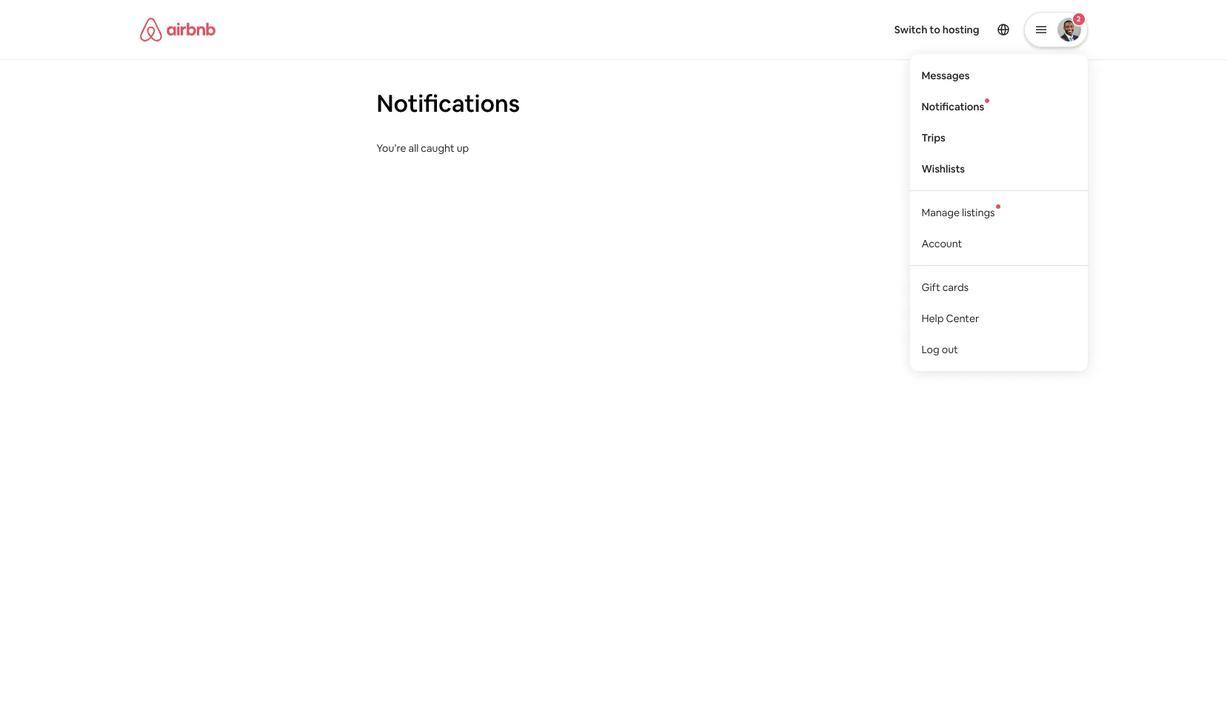 Task type: describe. For each thing, give the bounding box(es) containing it.
log out button
[[910, 334, 1088, 365]]

up
[[457, 141, 469, 155]]

center
[[946, 312, 979, 325]]

account link
[[910, 228, 1088, 259]]

notifications link
[[910, 91, 1088, 122]]

log out
[[922, 343, 958, 356]]

manage
[[922, 206, 960, 219]]

profile element
[[632, 0, 1088, 371]]

caught
[[421, 141, 455, 155]]

0 horizontal spatial notifications
[[377, 88, 520, 119]]

manage listings link
[[910, 197, 1088, 228]]

hosting
[[943, 23, 980, 36]]

has notifications image for manage listings
[[996, 204, 1000, 209]]

gift cards link
[[910, 272, 1088, 303]]

gift
[[922, 280, 941, 294]]

help center
[[922, 312, 979, 325]]

switch
[[895, 23, 928, 36]]

wishlists
[[922, 162, 965, 175]]

account
[[922, 237, 963, 250]]

gift cards
[[922, 280, 969, 294]]

out
[[942, 343, 958, 356]]



Task type: vqa. For each thing, say whether or not it's contained in the screenshot.
Wishlists link
yes



Task type: locate. For each thing, give the bounding box(es) containing it.
1 vertical spatial has notifications image
[[996, 204, 1000, 209]]

0 vertical spatial has notifications image
[[985, 98, 990, 103]]

help
[[922, 312, 944, 325]]

notifications inside profile element
[[922, 100, 985, 113]]

cards
[[943, 280, 969, 294]]

log
[[922, 343, 940, 356]]

0 horizontal spatial has notifications image
[[985, 98, 990, 103]]

messages
[[922, 69, 970, 82]]

messages link
[[910, 60, 1088, 91]]

switch to hosting
[[895, 23, 980, 36]]

listings
[[962, 206, 995, 219]]

to
[[930, 23, 941, 36]]

has notifications image right listings
[[996, 204, 1000, 209]]

trips link
[[910, 122, 1088, 153]]

all
[[409, 141, 419, 155]]

has notifications image inside notifications link
[[985, 98, 990, 103]]

help center link
[[910, 303, 1088, 334]]

1 horizontal spatial notifications
[[922, 100, 985, 113]]

has notifications image down messages link
[[985, 98, 990, 103]]

2
[[1077, 14, 1081, 24]]

has notifications image
[[985, 98, 990, 103], [996, 204, 1000, 209]]

notifications down messages
[[922, 100, 985, 113]]

switch to hosting link
[[886, 14, 989, 45]]

2 button
[[1024, 12, 1088, 47]]

you're all caught up
[[377, 141, 469, 155]]

notifications
[[377, 88, 520, 119], [922, 100, 985, 113]]

has notifications image inside manage listings link
[[996, 204, 1000, 209]]

you're
[[377, 141, 406, 155]]

1 horizontal spatial has notifications image
[[996, 204, 1000, 209]]

trips
[[922, 131, 946, 144]]

manage listings
[[922, 206, 995, 219]]

has notifications image for notifications
[[985, 98, 990, 103]]

notifications up caught
[[377, 88, 520, 119]]

wishlists link
[[910, 153, 1088, 184]]



